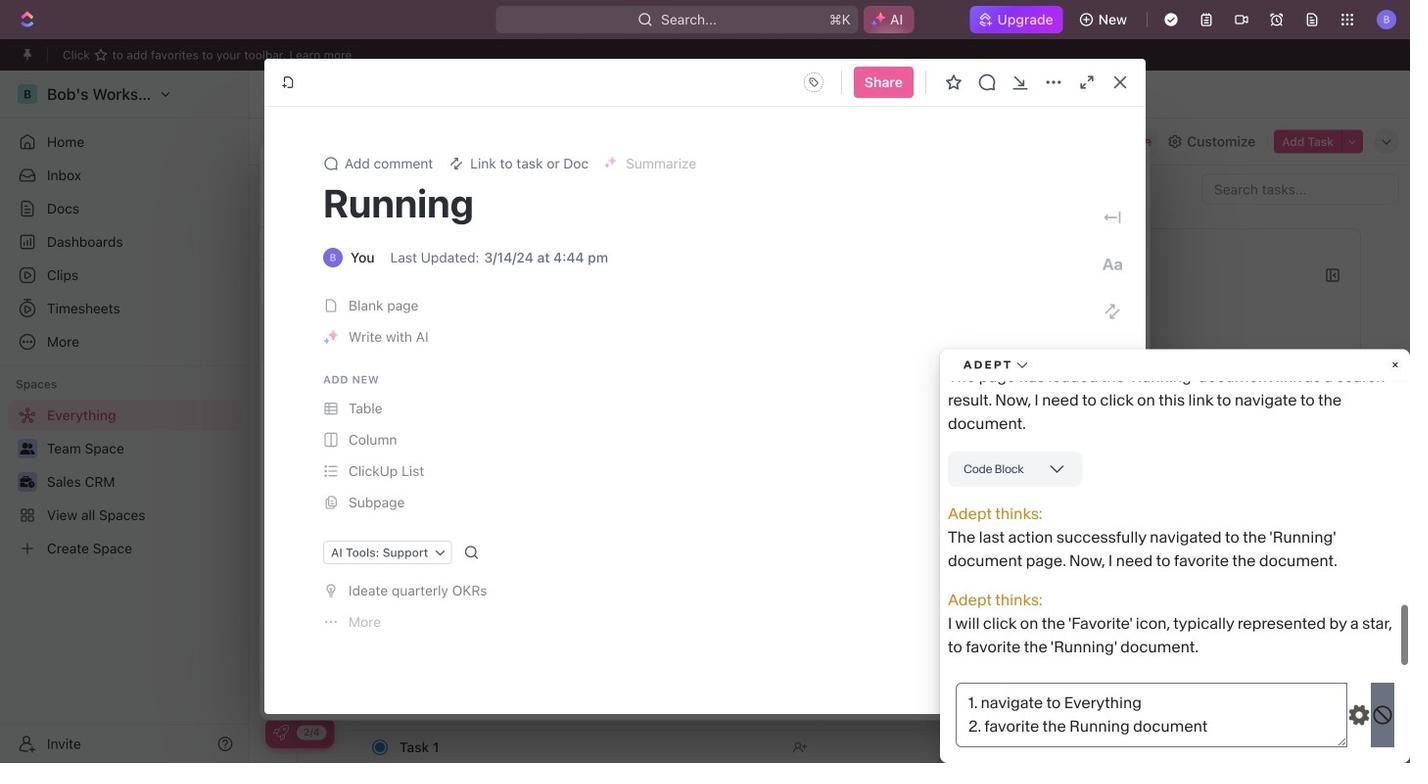 Task type: locate. For each thing, give the bounding box(es) containing it.
onboarding checklist button image
[[273, 725, 289, 741]]

dropdown menu image
[[798, 67, 830, 98]]

onboarding checklist button element
[[273, 725, 289, 741]]

tree
[[8, 400, 241, 564]]

Search tasks... text field
[[1203, 174, 1399, 204]]

sidebar navigation
[[0, 71, 250, 763]]

e83zz image
[[923, 388, 938, 404]]



Task type: vqa. For each thing, say whether or not it's contained in the screenshot.
Dropdown menu ICON
yes



Task type: describe. For each thing, give the bounding box(es) containing it.
Search or run a command… text field
[[280, 157, 427, 181]]

tree inside sidebar navigation
[[8, 400, 241, 564]]

qdq9q image
[[923, 353, 938, 369]]



